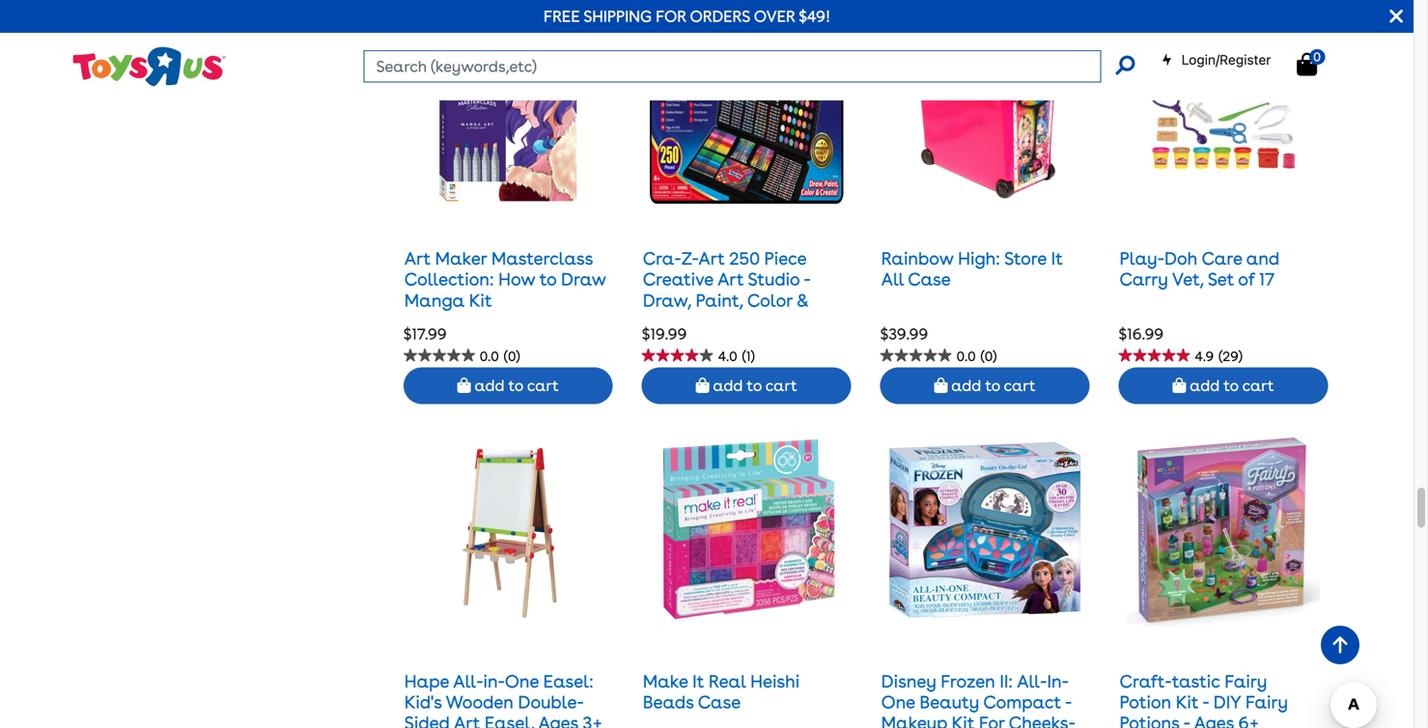 Task type: vqa. For each thing, say whether or not it's contained in the screenshot.


Task type: locate. For each thing, give the bounding box(es) containing it.
in-
[[1047, 666, 1069, 687]]

kit down tastic
[[1176, 687, 1199, 707]]

&
[[797, 285, 809, 305]]

rainbow high: store it all case
[[881, 243, 1063, 285]]

paint,
[[696, 285, 743, 305]]

add
[[475, 371, 505, 390], [713, 371, 743, 390], [951, 371, 981, 390], [1190, 371, 1220, 390]]

4 add to cart button from the left
[[1119, 362, 1328, 399]]

4.9
[[1195, 343, 1214, 359]]

add to cart for cra-z-art 250 piece creative art studio - draw, paint, color & create
[[709, 371, 797, 390]]

1 horizontal spatial 0.0 (0)
[[957, 343, 997, 359]]

kit
[[469, 285, 492, 305], [1176, 687, 1199, 707], [952, 708, 975, 728]]

ages down 'diy'
[[1194, 708, 1234, 728]]

fairy up 6+
[[1246, 687, 1288, 707]]

4 cart from the left
[[1242, 371, 1274, 390]]

shopping bag image
[[1297, 53, 1317, 76], [457, 372, 471, 388], [696, 372, 709, 388]]

3 add to cart from the left
[[948, 371, 1036, 390]]

disney frozen ii: all-in- one beauty compact - makeup kit for cheek link
[[881, 666, 1076, 728]]

add to cart button
[[403, 362, 613, 399], [642, 362, 851, 399], [880, 362, 1090, 399], [1119, 362, 1328, 399]]

kit down collection:
[[469, 285, 492, 305]]

1 0.0 from the left
[[480, 343, 499, 359]]

- down in-
[[1065, 687, 1072, 707]]

1 vertical spatial case
[[698, 687, 741, 707]]

1 horizontal spatial case
[[908, 264, 951, 285]]

2 horizontal spatial kit
[[1176, 687, 1199, 707]]

easel,
[[485, 708, 534, 728]]

fairy up 'diy'
[[1225, 666, 1267, 687]]

4.0 (1)
[[718, 343, 755, 359]]

1 vertical spatial it
[[692, 666, 704, 687]]

free
[[544, 7, 580, 26]]

shopping bag image
[[934, 372, 948, 388], [1173, 372, 1186, 388]]

piece
[[764, 243, 806, 264]]

(0) down rainbow high: store it all case
[[981, 343, 997, 359]]

1 horizontal spatial ages
[[1194, 708, 1234, 728]]

all- up wooden
[[453, 666, 483, 687]]

how
[[498, 264, 535, 285]]

all- inside hape all-in-one easel: kid's wooden double- sided art easel, ages 3+
[[453, 666, 483, 687]]

(0) for to
[[504, 343, 520, 359]]

one down disney
[[881, 687, 915, 707]]

- inside cra-z-art 250 piece creative art studio - draw, paint, color & create $19.99
[[804, 264, 810, 285]]

art
[[404, 243, 431, 264], [699, 243, 725, 264], [718, 264, 744, 285], [454, 708, 480, 728]]

2 all- from the left
[[1017, 666, 1047, 687]]

tastic
[[1172, 666, 1220, 687]]

to inside art maker masterclass collection: how to draw manga kit
[[540, 264, 557, 285]]

None search field
[[364, 50, 1135, 83]]

1 horizontal spatial shopping bag image
[[1173, 372, 1186, 388]]

in-
[[483, 666, 505, 687]]

2 0.0 (0) from the left
[[957, 343, 997, 359]]

1 horizontal spatial one
[[881, 687, 915, 707]]

2 add to cart from the left
[[709, 371, 797, 390]]

1 horizontal spatial (0)
[[981, 343, 997, 359]]

1 add to cart from the left
[[471, 371, 559, 390]]

- left 'diy'
[[1203, 687, 1209, 707]]

1 shopping bag image from the left
[[934, 372, 948, 388]]

17
[[1259, 264, 1275, 285]]

add to cart button for rainbow high: store it all case
[[880, 362, 1090, 399]]

case down the rainbow
[[908, 264, 951, 285]]

case
[[908, 264, 951, 285], [698, 687, 741, 707]]

draw,
[[643, 285, 691, 305]]

it right store
[[1051, 243, 1063, 264]]

4 add to cart from the left
[[1186, 371, 1274, 390]]

art inside hape all-in-one easel: kid's wooden double- sided art easel, ages 3+
[[454, 708, 480, 728]]

3 cart from the left
[[1004, 371, 1036, 390]]

kit inside art maker masterclass collection: how to draw manga kit
[[469, 285, 492, 305]]

0 horizontal spatial it
[[692, 666, 704, 687]]

shipping
[[584, 7, 652, 26]]

1 0.0 (0) from the left
[[480, 343, 520, 359]]

0 horizontal spatial one
[[505, 666, 539, 687]]

0 vertical spatial it
[[1051, 243, 1063, 264]]

it left real
[[692, 666, 704, 687]]

1 horizontal spatial all-
[[1017, 666, 1047, 687]]

set
[[1208, 264, 1234, 285]]

1 ages from the left
[[538, 708, 578, 728]]

disney frozen ii: all-in- one beauty compact - makeup kit for cheek
[[881, 666, 1076, 728]]

0 horizontal spatial case
[[698, 687, 741, 707]]

craft-
[[1120, 666, 1172, 687]]

3 add from the left
[[951, 371, 981, 390]]

cart for play-doh care and carry vet, set of 17
[[1242, 371, 1274, 390]]

it
[[1051, 243, 1063, 264], [692, 666, 704, 687]]

for
[[979, 708, 1005, 728]]

2 cart from the left
[[766, 371, 797, 390]]

2 ages from the left
[[1194, 708, 1234, 728]]

shopping bag image for vet,
[[1173, 372, 1186, 388]]

0 horizontal spatial shopping bag image
[[934, 372, 948, 388]]

all-
[[453, 666, 483, 687], [1017, 666, 1047, 687]]

1 cart from the left
[[527, 371, 559, 390]]

to for cra-z-art 250 piece creative art studio - draw, paint, color & create
[[747, 371, 762, 390]]

0.0 (0) down art maker masterclass collection: how to draw manga kit link
[[480, 343, 520, 359]]

1 add to cart button from the left
[[403, 362, 613, 399]]

1 all- from the left
[[453, 666, 483, 687]]

1 add from the left
[[475, 371, 505, 390]]

2 horizontal spatial shopping bag image
[[1297, 53, 1317, 76]]

add to cart for rainbow high: store it all case
[[948, 371, 1036, 390]]

0 horizontal spatial all-
[[453, 666, 483, 687]]

play-
[[1120, 243, 1165, 264]]

2 shopping bag image from the left
[[1173, 372, 1186, 388]]

art down wooden
[[454, 708, 480, 728]]

cart
[[527, 371, 559, 390], [766, 371, 797, 390], [1004, 371, 1036, 390], [1242, 371, 1274, 390]]

rainbow high: store it all case image
[[888, 5, 1082, 199]]

0 horizontal spatial ages
[[538, 708, 578, 728]]

to
[[540, 264, 557, 285], [508, 371, 523, 390], [747, 371, 762, 390], [985, 371, 1000, 390], [1224, 371, 1239, 390]]

- up '&'
[[804, 264, 810, 285]]

0.0 (0) down rainbow high: store it all case
[[957, 343, 997, 359]]

free shipping for orders over $49!
[[544, 7, 831, 26]]

0 horizontal spatial 0.0
[[480, 343, 499, 359]]

shopping bag image down manga
[[457, 372, 471, 388]]

add to cart button for art maker masterclass collection: how to draw manga kit
[[403, 362, 613, 399]]

high:
[[958, 243, 1000, 264]]

2 add to cart button from the left
[[642, 362, 851, 399]]

all- up compact
[[1017, 666, 1047, 687]]

1 horizontal spatial 0.0
[[957, 343, 976, 359]]

makeup
[[881, 708, 947, 728]]

0.0 down art maker masterclass collection: how to draw manga kit
[[480, 343, 499, 359]]

one
[[505, 666, 539, 687], [881, 687, 915, 707]]

cart for rainbow high: store it all case
[[1004, 371, 1036, 390]]

make it real  heishi beads case image
[[650, 428, 843, 621]]

one inside hape all-in-one easel: kid's wooden double- sided art easel, ages 3+
[[505, 666, 539, 687]]

all
[[881, 264, 904, 285]]

craft-tastic fairy potion kit - diy fairy potions - ages 6+ image
[[1127, 428, 1320, 621]]

ii:
[[1000, 666, 1013, 687]]

case inside make it real  heishi beads case
[[698, 687, 741, 707]]

add to cart for art maker masterclass collection: how to draw manga kit
[[471, 371, 559, 390]]

heishi
[[750, 666, 800, 687]]

manga
[[404, 285, 465, 305]]

collection:
[[404, 264, 494, 285]]

0 vertical spatial case
[[908, 264, 951, 285]]

one inside 'disney frozen ii: all-in- one beauty compact - makeup kit for cheek'
[[881, 687, 915, 707]]

0 horizontal spatial 0.0 (0)
[[480, 343, 520, 359]]

2 0.0 from the left
[[957, 343, 976, 359]]

to for art maker masterclass collection: how to draw manga kit
[[508, 371, 523, 390]]

all- inside 'disney frozen ii: all-in- one beauty compact - makeup kit for cheek'
[[1017, 666, 1047, 687]]

play-doh care and carry vet, set of 17
[[1120, 243, 1280, 285]]

$39.99
[[880, 319, 928, 338]]

4 add from the left
[[1190, 371, 1220, 390]]

art maker masterclass collection: how to draw manga kit image
[[411, 5, 605, 199]]

one up double-
[[505, 666, 539, 687]]

2 add from the left
[[713, 371, 743, 390]]

4.9 (29)
[[1195, 343, 1243, 359]]

art up collection:
[[404, 243, 431, 264]]

0.0
[[480, 343, 499, 359], [957, 343, 976, 359]]

ages down double-
[[538, 708, 578, 728]]

case down real
[[698, 687, 741, 707]]

2 (0) from the left
[[981, 343, 997, 359]]

add to cart button for play-doh care and carry vet, set of 17
[[1119, 362, 1328, 399]]

add for rainbow high: store it all case
[[951, 371, 981, 390]]

-
[[804, 264, 810, 285], [1065, 687, 1072, 707], [1203, 687, 1209, 707], [1183, 708, 1190, 728]]

1 horizontal spatial shopping bag image
[[696, 372, 709, 388]]

frozen
[[941, 666, 995, 687]]

1 horizontal spatial it
[[1051, 243, 1063, 264]]

0 horizontal spatial (0)
[[504, 343, 520, 359]]

shopping bag image right "login/register"
[[1297, 53, 1317, 76]]

1 (0) from the left
[[504, 343, 520, 359]]

fairy
[[1225, 666, 1267, 687], [1246, 687, 1288, 707]]

to for rainbow high: store it all case
[[985, 371, 1000, 390]]

masterclass
[[491, 243, 593, 264]]

0 horizontal spatial shopping bag image
[[457, 372, 471, 388]]

0.0 down rainbow high: store it all case
[[957, 343, 976, 359]]

(0) down how
[[504, 343, 520, 359]]

0.0 for to
[[480, 343, 499, 359]]

(1)
[[742, 343, 755, 359]]

kit inside 'disney frozen ii: all-in- one beauty compact - makeup kit for cheek'
[[952, 708, 975, 728]]

color
[[747, 285, 792, 305]]

0.0 (0)
[[480, 343, 520, 359], [957, 343, 997, 359]]

kit down the beauty
[[952, 708, 975, 728]]

case inside rainbow high: store it all case
[[908, 264, 951, 285]]

to for play-doh care and carry vet, set of 17
[[1224, 371, 1239, 390]]

shopping bag image down create
[[696, 372, 709, 388]]

(0) for case
[[981, 343, 997, 359]]

3 add to cart button from the left
[[880, 362, 1090, 399]]

toys r us image
[[71, 45, 226, 88]]

- right potions
[[1183, 708, 1190, 728]]

hape all-in-one easel: kid's wooden double- sided art easel, ages 3+ link
[[404, 666, 603, 728]]

art maker masterclass collection: how to draw manga kit link
[[404, 243, 606, 305]]

studio
[[748, 264, 800, 285]]

1 horizontal spatial kit
[[952, 708, 975, 728]]

0 horizontal spatial kit
[[469, 285, 492, 305]]

hape all-in-one easel: kid's wooden double- sided art easel, ages 3+
[[404, 666, 603, 728]]



Task type: describe. For each thing, give the bounding box(es) containing it.
art up the paint,
[[718, 264, 744, 285]]

wooden
[[446, 687, 514, 707]]

shopping bag image for cra-z-art 250 piece creative art studio - draw, paint, color & create
[[696, 372, 709, 388]]

doh
[[1165, 243, 1198, 264]]

make it real  heishi beads case
[[643, 666, 800, 707]]

potion
[[1120, 687, 1171, 707]]

orders
[[690, 7, 750, 26]]

sided
[[404, 708, 450, 728]]

cra-z-art 250 piece creative art studio - draw, paint, color & create $19.99
[[642, 243, 810, 338]]

(29)
[[1219, 343, 1243, 359]]

cra-z-art 250 piece creative art studio - draw, paint, color & create link
[[643, 243, 810, 326]]

- inside 'disney frozen ii: all-in- one beauty compact - makeup kit for cheek'
[[1065, 687, 1072, 707]]

draw
[[561, 264, 606, 285]]

login/register
[[1182, 52, 1271, 68]]

rainbow
[[881, 243, 954, 264]]

add to cart button for cra-z-art 250 piece creative art studio - draw, paint, color & create
[[642, 362, 851, 399]]

create
[[643, 306, 700, 326]]

0.0 for case
[[957, 343, 976, 359]]

0.0 (0) for case
[[957, 343, 997, 359]]

play-doh care and carry vet, set of 17 image
[[1144, 5, 1303, 199]]

real
[[709, 666, 746, 687]]

add for play-doh care and carry vet, set of 17
[[1190, 371, 1220, 390]]

compact
[[983, 687, 1061, 707]]

add for cra-z-art 250 piece creative art studio - draw, paint, color & create
[[713, 371, 743, 390]]

potions
[[1120, 708, 1180, 728]]

$19.99
[[642, 319, 687, 338]]

easel:
[[543, 666, 594, 687]]

$17.99
[[403, 319, 447, 338]]

disney frozen ii: all-in-one beauty compact - makeup kit for cheeks-lips-eyes, dreamy colors, cra-z-art ages 8+ image
[[888, 428, 1082, 621]]

cra-
[[643, 243, 681, 264]]

free shipping for orders over $49! link
[[544, 7, 831, 26]]

kid's
[[404, 687, 442, 707]]

add for art maker masterclass collection: how to draw manga kit
[[475, 371, 505, 390]]

kit inside the craft-tastic fairy potion kit - diy fairy potions - ages 6+
[[1176, 687, 1199, 707]]

double-
[[518, 687, 584, 707]]

vet,
[[1172, 264, 1204, 285]]

ages inside hape all-in-one easel: kid's wooden double- sided art easel, ages 3+
[[538, 708, 578, 728]]

$49!
[[799, 7, 831, 26]]

shopping bag image for art maker masterclass collection: how to draw manga kit
[[457, 372, 471, 388]]

art inside art maker masterclass collection: how to draw manga kit
[[404, 243, 431, 264]]

and
[[1246, 243, 1280, 264]]

shopping bag image inside 0 link
[[1297, 53, 1317, 76]]

0 link
[[1297, 49, 1337, 77]]

diy
[[1214, 687, 1241, 707]]

ages inside the craft-tastic fairy potion kit - diy fairy potions - ages 6+
[[1194, 708, 1234, 728]]

Enter Keyword or Item No. search field
[[364, 50, 1101, 83]]

z-
[[681, 243, 699, 264]]

craft-tastic fairy potion kit - diy fairy potions - ages 6+
[[1120, 666, 1288, 728]]

rainbow high: store it all case link
[[881, 243, 1063, 285]]

maker
[[435, 243, 487, 264]]

play-doh care and carry vet, set of 17 link
[[1120, 243, 1280, 285]]

shopping bag image for case
[[934, 372, 948, 388]]

case for high:
[[908, 264, 951, 285]]

beads
[[643, 687, 694, 707]]

store
[[1004, 243, 1047, 264]]

make it real  heishi beads case link
[[643, 666, 800, 707]]

6+
[[1238, 708, 1260, 728]]

over
[[754, 7, 795, 26]]

care
[[1202, 243, 1242, 264]]

cart for cra-z-art 250 piece creative art studio - draw, paint, color & create
[[766, 371, 797, 390]]

art maker masterclass collection: how to draw manga kit
[[404, 243, 606, 305]]

of
[[1238, 264, 1255, 285]]

craft-tastic fairy potion kit - diy fairy potions - ages 6+ link
[[1120, 666, 1288, 728]]

hape all-in-one easel: kid's wooden double-sided art easel, ages 3+ image
[[411, 428, 605, 621]]

0
[[1313, 49, 1321, 64]]

0.0 (0) for to
[[480, 343, 520, 359]]

4.0
[[718, 343, 737, 359]]

case for it
[[698, 687, 741, 707]]

carry
[[1120, 264, 1168, 285]]

cart for art maker masterclass collection: how to draw manga kit
[[527, 371, 559, 390]]

hape
[[404, 666, 449, 687]]

close button image
[[1390, 6, 1403, 27]]

beauty
[[920, 687, 979, 707]]

250
[[729, 243, 760, 264]]

$16.99
[[1119, 319, 1164, 338]]

login/register button
[[1161, 50, 1271, 70]]

creative
[[643, 264, 713, 285]]

add to cart for play-doh care and carry vet, set of 17
[[1186, 371, 1274, 390]]

art left "250"
[[699, 243, 725, 264]]

for
[[656, 7, 686, 26]]

it inside make it real  heishi beads case
[[692, 666, 704, 687]]

disney
[[881, 666, 936, 687]]

make
[[643, 666, 688, 687]]

cra-z-art 250 piece creative art studio - draw, paint, color & create image
[[650, 5, 843, 199]]

it inside rainbow high: store it all case
[[1051, 243, 1063, 264]]

3+
[[583, 708, 603, 728]]



